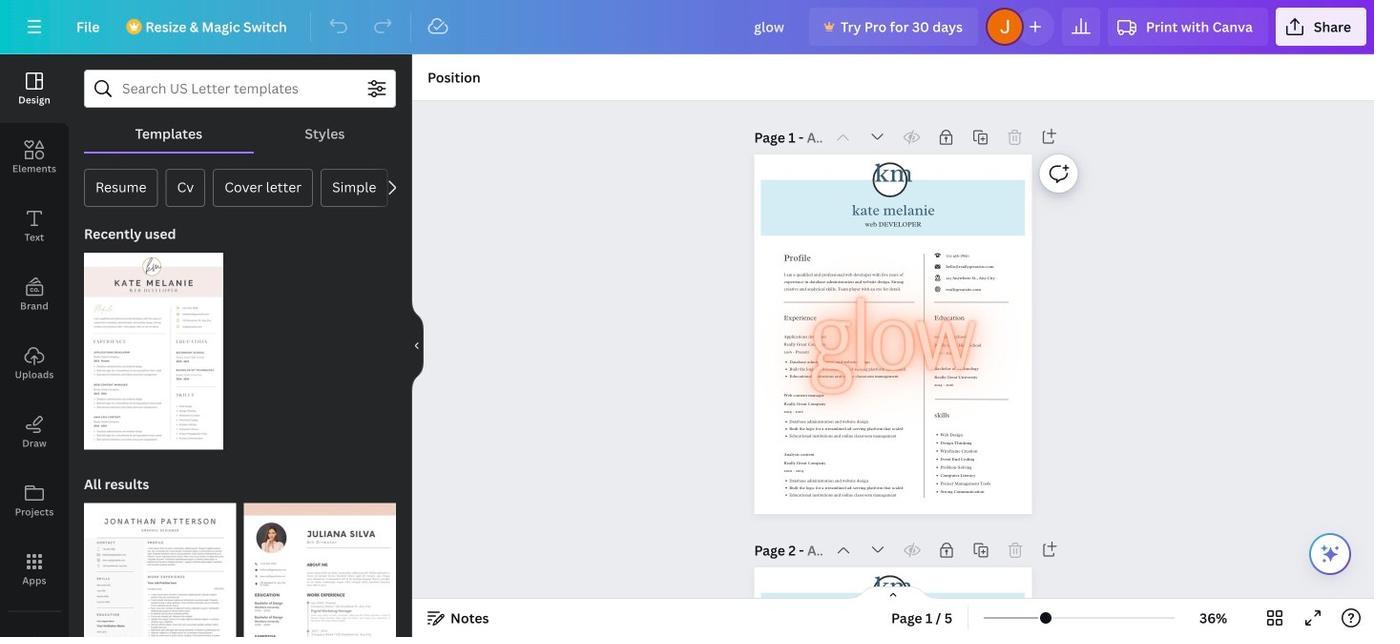 Task type: describe. For each thing, give the bounding box(es) containing it.
Search US Letter templates search field
[[122, 71, 358, 107]]

hide image
[[411, 300, 424, 392]]

minimalist modern professional cv resume group
[[244, 492, 396, 637]]

Page title text field
[[807, 128, 822, 147]]

show pages image
[[847, 586, 939, 601]]

minimalist modern professional cv resume image
[[244, 503, 396, 637]]



Task type: locate. For each thing, give the bounding box(es) containing it.
minimalist clean signature cv resume image
[[84, 253, 223, 450]]

Design title text field
[[739, 8, 802, 46]]

canva assistant image
[[1319, 543, 1342, 566]]

main menu bar
[[0, 0, 1374, 54]]

minimalist white and grey professional resume group
[[84, 492, 236, 637]]

side panel tab list
[[0, 54, 69, 637]]

minimalist clean signature cv resume group
[[84, 241, 223, 450]]

Page title text field
[[807, 541, 823, 560]]



Task type: vqa. For each thing, say whether or not it's contained in the screenshot.
creating inside the the Prior to using Canva, the University of Portland faced challenges in efficiently creating assets that were brand consistent.
no



